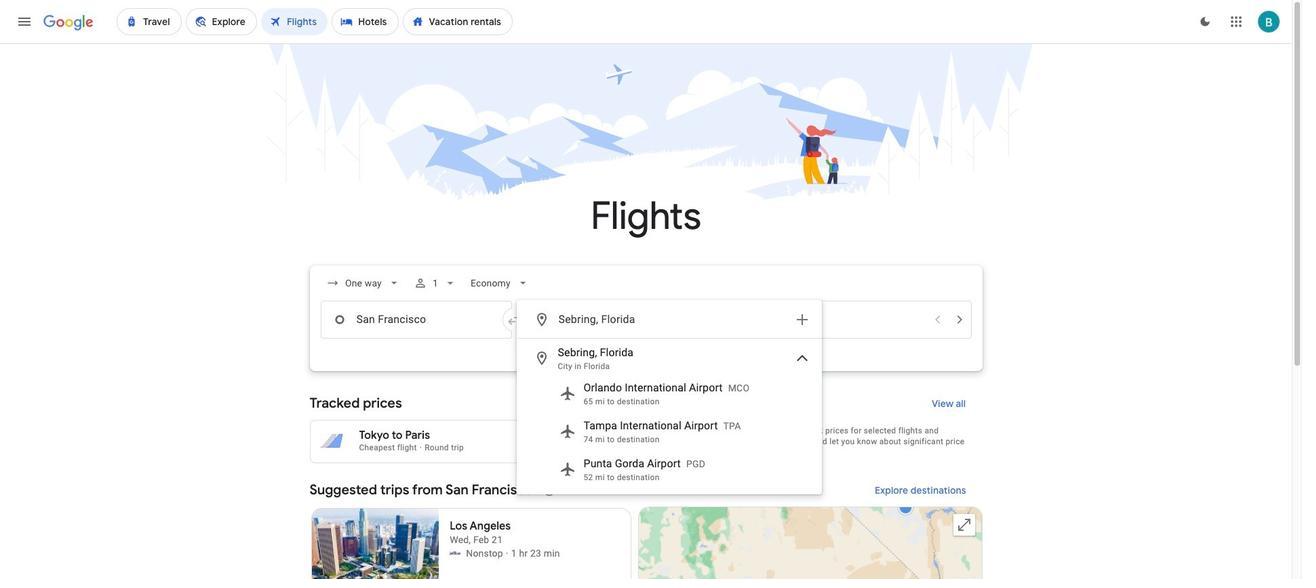 Task type: locate. For each thing, give the bounding box(es) containing it.
 image inside tracked prices region
[[420, 444, 422, 453]]

None field
[[320, 271, 406, 296], [465, 271, 535, 296], [320, 271, 406, 296], [465, 271, 535, 296]]

None text field
[[320, 301, 512, 339]]

 image
[[506, 547, 508, 561]]

878 US dollars text field
[[607, 442, 629, 453]]

change appearance image
[[1189, 5, 1221, 38]]

destination, select multiple airports image
[[794, 312, 810, 328]]

tampa international airport (tpa) option
[[517, 413, 821, 451]]

 image
[[420, 444, 422, 453]]

list box
[[517, 339, 821, 494]]

list box inside enter your destination dialog
[[517, 339, 821, 494]]

sebring, florida option
[[517, 342, 821, 375]]

777 US dollars text field
[[605, 429, 629, 443]]



Task type: vqa. For each thing, say whether or not it's contained in the screenshot.
61% busy at 9 am. "image"
no



Task type: describe. For each thing, give the bounding box(es) containing it.
Departure text field
[[752, 302, 925, 338]]

main menu image
[[16, 14, 33, 30]]

jetblue image
[[450, 549, 461, 560]]

Flight search field
[[299, 266, 993, 495]]

Where else? text field
[[558, 304, 786, 336]]

none text field inside flight search box
[[320, 301, 512, 339]]

enter your destination dialog
[[516, 300, 822, 495]]

suggested trips from san francisco region
[[310, 475, 982, 580]]

orlando international airport (mco) option
[[517, 375, 821, 413]]

toggle nearby airports for sebring, florida image
[[794, 351, 810, 367]]

tracked prices region
[[310, 388, 982, 464]]

punta gorda airport (pgd) option
[[517, 451, 821, 489]]



